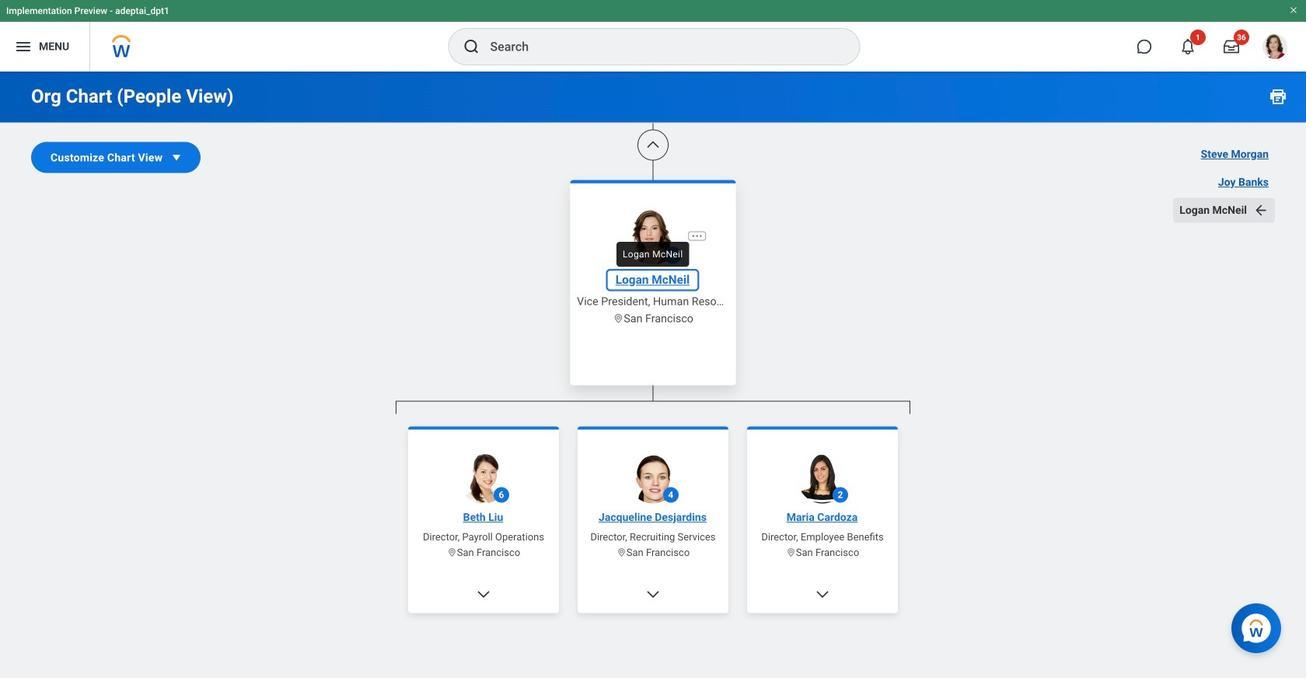 Task type: describe. For each thing, give the bounding box(es) containing it.
3 location image from the left
[[786, 548, 796, 558]]

chevron down image for second location image from right
[[646, 587, 661, 602]]

1 location image from the left
[[447, 548, 457, 558]]

location image
[[613, 313, 624, 324]]

arrow left image
[[1254, 203, 1269, 218]]

notifications large image
[[1181, 39, 1196, 54]]

Search Workday  search field
[[490, 30, 828, 64]]

justify image
[[14, 37, 33, 56]]

chevron down image for first location image from the right
[[815, 587, 831, 602]]

chevron up image
[[646, 137, 661, 153]]

logan mcneil, logan mcneil, 3 direct reports element
[[396, 414, 911, 678]]

2 location image from the left
[[617, 548, 627, 558]]

caret down image
[[169, 150, 185, 165]]



Task type: locate. For each thing, give the bounding box(es) containing it.
chevron down image for 1st location image from the left
[[476, 587, 492, 602]]

3 chevron down image from the left
[[815, 587, 831, 602]]

2 chevron down image from the left
[[646, 587, 661, 602]]

close environment banner image
[[1290, 5, 1299, 15]]

1 chevron down image from the left
[[476, 587, 492, 602]]

1 horizontal spatial location image
[[617, 548, 627, 558]]

banner
[[0, 0, 1307, 72]]

chevron down image
[[476, 587, 492, 602], [646, 587, 661, 602], [815, 587, 831, 602]]

tooltip
[[612, 237, 694, 271]]

print org chart image
[[1269, 87, 1288, 106]]

location image
[[447, 548, 457, 558], [617, 548, 627, 558], [786, 548, 796, 558]]

related actions image
[[691, 230, 704, 243]]

1 horizontal spatial chevron down image
[[646, 587, 661, 602]]

main content
[[0, 0, 1307, 678]]

2 horizontal spatial location image
[[786, 548, 796, 558]]

profile logan mcneil image
[[1263, 34, 1288, 62]]

2 horizontal spatial chevron down image
[[815, 587, 831, 602]]

inbox large image
[[1224, 39, 1240, 54]]

0 horizontal spatial location image
[[447, 548, 457, 558]]

search image
[[462, 37, 481, 56]]

0 horizontal spatial chevron down image
[[476, 587, 492, 602]]



Task type: vqa. For each thing, say whether or not it's contained in the screenshot.
the middle chevron down image
yes



